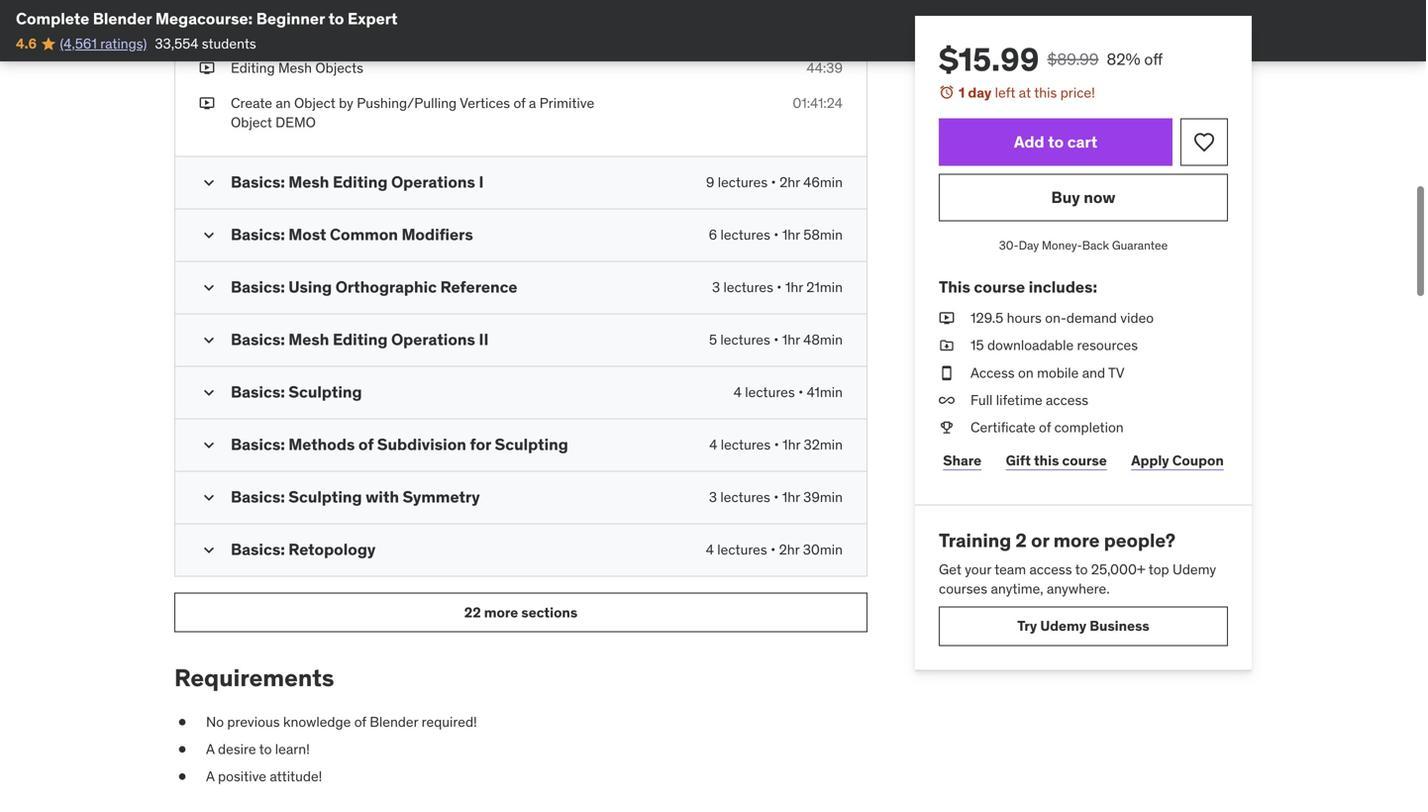 Task type: describe. For each thing, give the bounding box(es) containing it.
buy now
[[1052, 187, 1116, 208]]

9 lectures • 2hr 46min
[[706, 174, 843, 191]]

coupon
[[1173, 452, 1224, 470]]

gift this course
[[1006, 452, 1108, 470]]

sculpting for basics: sculpting
[[289, 382, 362, 402]]

resources
[[1078, 337, 1138, 354]]

mesh for editing mesh objects
[[278, 59, 312, 77]]

of right knowledge
[[354, 713, 366, 731]]

apply
[[1132, 452, 1170, 470]]

of right methods in the left of the page
[[359, 435, 374, 455]]

blender up ratings)
[[93, 8, 152, 29]]

object for by
[[294, 94, 336, 112]]

share
[[944, 452, 982, 470]]

xsmall image for access on mobile and tv
[[939, 363, 955, 383]]

33,554
[[155, 35, 199, 52]]

create for create an object with blender primitive objects demo
[[231, 24, 272, 41]]

your
[[965, 561, 992, 578]]

1 day left at this price!
[[959, 84, 1096, 102]]

25,000+
[[1092, 561, 1146, 578]]

1hr for basics: most common modifiers
[[783, 226, 800, 244]]

on
[[1019, 364, 1034, 382]]

training 2 or more people? get your team access to 25,000+ top udemy courses anytime, anywhere.
[[939, 529, 1217, 598]]

3 lectures • 1hr 39min
[[709, 489, 843, 507]]

basics: mesh editing operations ii
[[231, 330, 489, 350]]

to inside the 'training 2 or more people? get your team access to 25,000+ top udemy courses anytime, anywhere.'
[[1076, 561, 1088, 578]]

apply coupon button
[[1128, 441, 1229, 481]]

basics: for basics: mesh editing operations ii
[[231, 330, 285, 350]]

full
[[971, 391, 993, 409]]

1 this from the top
[[1035, 84, 1058, 102]]

xsmall image for 129.5 hours on-demand video
[[939, 309, 955, 328]]

basics: using orthographic reference
[[231, 277, 518, 297]]

editing mesh objects
[[231, 59, 364, 77]]

previous
[[227, 713, 280, 731]]

small image for basics: sculpting with symmetry
[[199, 488, 219, 508]]

22
[[464, 604, 481, 622]]

4 for basics: methods of subdivision for sculpting
[[710, 436, 718, 454]]

try udemy business
[[1018, 617, 1150, 635]]

$89.99
[[1048, 49, 1099, 69]]

30min
[[803, 541, 843, 559]]

a desire to learn!
[[206, 741, 310, 759]]

symmetry
[[403, 487, 480, 507]]

lectures for basics: mesh editing operations ii
[[721, 331, 771, 349]]

no previous knowledge of blender required!
[[206, 713, 477, 731]]

0 vertical spatial with
[[339, 24, 365, 41]]

xsmall image for full lifetime access
[[939, 391, 955, 410]]

guarantee
[[1113, 238, 1168, 253]]

apply coupon
[[1132, 452, 1224, 470]]

expert
[[348, 8, 398, 29]]

gift
[[1006, 452, 1031, 470]]

orthographic
[[336, 277, 437, 297]]

0 vertical spatial objects
[[479, 24, 527, 41]]

3 lectures • 1hr 21min
[[712, 279, 843, 296]]

mesh for basics: mesh editing operations ii
[[289, 330, 329, 350]]

this course includes:
[[939, 277, 1098, 297]]

a positive attitude!
[[206, 768, 322, 786]]

small image for basics: mesh editing operations ii
[[199, 331, 219, 350]]

share button
[[939, 441, 986, 481]]

xsmall image down 33,554 students
[[199, 58, 215, 78]]

now
[[1084, 187, 1116, 208]]

people?
[[1105, 529, 1176, 552]]

$15.99
[[939, 40, 1040, 79]]

or
[[1032, 529, 1050, 552]]

wishlist image
[[1193, 130, 1217, 154]]

1 horizontal spatial demo
[[530, 24, 571, 41]]

megacourse:
[[155, 8, 253, 29]]

xsmall image for a desire to learn!
[[174, 740, 190, 760]]

xsmall image for no previous knowledge of blender required!
[[174, 713, 190, 732]]

• for basics: methods of subdivision for sculpting
[[774, 436, 780, 454]]

41min
[[807, 384, 843, 401]]

create for create an object by pushing/pulling vertices of a primitive object demo
[[231, 94, 272, 112]]

buy
[[1052, 187, 1081, 208]]

price!
[[1061, 84, 1096, 102]]

access on mobile and tv
[[971, 364, 1125, 382]]

basics: for basics: sculpting with symmetry
[[231, 487, 285, 507]]

on-
[[1046, 309, 1067, 327]]

complete
[[16, 8, 89, 29]]

01:41:24
[[793, 94, 843, 112]]

basics: retopology
[[231, 540, 376, 560]]

knowledge
[[283, 713, 351, 731]]

create an object by pushing/pulling vertices of a primitive object demo
[[231, 94, 595, 131]]

2hr for basics: mesh editing operations i
[[780, 174, 800, 191]]

30-day money-back guarantee
[[1000, 238, 1168, 253]]

xsmall image for 15 downloadable resources
[[939, 336, 955, 355]]

0 vertical spatial editing
[[231, 59, 275, 77]]

lectures for basics: most common modifiers
[[721, 226, 771, 244]]

positive
[[218, 768, 266, 786]]

ii
[[479, 330, 489, 350]]

i
[[479, 172, 484, 192]]

an for create an object by pushing/pulling vertices of a primitive object demo
[[276, 94, 291, 112]]

2 this from the top
[[1034, 452, 1060, 470]]

object for with
[[294, 24, 336, 41]]

retopology
[[289, 540, 376, 560]]

demo inside create an object by pushing/pulling vertices of a primitive object demo
[[276, 114, 316, 131]]

1 vertical spatial sculpting
[[495, 435, 569, 455]]

mobile
[[1037, 364, 1079, 382]]

complete blender megacourse: beginner to expert
[[16, 8, 398, 29]]

6 lectures • 1hr 58min
[[709, 226, 843, 244]]

try
[[1018, 617, 1038, 635]]

create an object with blender primitive objects demo
[[231, 24, 571, 41]]

(4,561
[[60, 35, 97, 52]]

top
[[1149, 561, 1170, 578]]

operations for i
[[391, 172, 476, 192]]

0 vertical spatial course
[[974, 277, 1026, 297]]

downloadable
[[988, 337, 1074, 354]]

33,554 students
[[155, 35, 256, 52]]

4 lectures • 1hr 32min
[[710, 436, 843, 454]]

blender for create an object with blender primitive objects demo
[[369, 24, 417, 41]]

5 lectures • 1hr 48min
[[709, 331, 843, 349]]

small image for basics: sculpting
[[199, 383, 219, 403]]

gift this course link
[[1002, 441, 1112, 481]]

includes:
[[1029, 277, 1098, 297]]

hours
[[1007, 309, 1042, 327]]

certificate of completion
[[971, 419, 1124, 436]]

xsmall image for create an object with blender primitive objects demo
[[199, 23, 215, 43]]

to left learn! in the left of the page
[[259, 741, 272, 759]]

add to cart
[[1014, 132, 1098, 152]]

basics: mesh editing operations i
[[231, 172, 484, 192]]

to inside add to cart button
[[1049, 132, 1064, 152]]

reference
[[441, 277, 518, 297]]

common
[[330, 225, 398, 245]]

lifetime
[[997, 391, 1043, 409]]

• for basics: mesh editing operations ii
[[774, 331, 779, 349]]



Task type: vqa. For each thing, say whether or not it's contained in the screenshot.


Task type: locate. For each thing, give the bounding box(es) containing it.
6
[[709, 226, 717, 244]]

0 vertical spatial operations
[[391, 172, 476, 192]]

• left 32min in the right of the page
[[774, 436, 780, 454]]

1 operations from the top
[[391, 172, 476, 192]]

0 vertical spatial 3
[[712, 279, 720, 296]]

1 vertical spatial 4
[[710, 436, 718, 454]]

a left positive
[[206, 768, 215, 786]]

4 up 3 lectures • 1hr 39min
[[710, 436, 718, 454]]

• left 39min
[[774, 489, 779, 507]]

to left expert
[[329, 8, 344, 29]]

to up anywhere.
[[1076, 561, 1088, 578]]

• left 48min
[[774, 331, 779, 349]]

58min
[[804, 226, 843, 244]]

objects up 'by'
[[315, 59, 364, 77]]

1 horizontal spatial more
[[1054, 529, 1100, 552]]

0 vertical spatial 2hr
[[780, 174, 800, 191]]

2 small image from the top
[[199, 226, 219, 245]]

small image
[[199, 173, 219, 193], [199, 226, 219, 245], [199, 436, 219, 455], [199, 488, 219, 508]]

modifiers
[[402, 225, 473, 245]]

course down completion
[[1063, 452, 1108, 470]]

add to cart button
[[939, 118, 1173, 166]]

lectures down 5 lectures • 1hr 48min
[[745, 384, 795, 401]]

1 vertical spatial create
[[231, 94, 272, 112]]

4
[[734, 384, 742, 401], [710, 436, 718, 454], [706, 541, 714, 559]]

1 vertical spatial editing
[[333, 172, 388, 192]]

to left cart
[[1049, 132, 1064, 152]]

0 vertical spatial this
[[1035, 84, 1058, 102]]

a for a positive attitude!
[[206, 768, 215, 786]]

4 basics: from the top
[[231, 330, 285, 350]]

44:39
[[807, 59, 843, 77]]

buy now button
[[939, 174, 1229, 222]]

a
[[206, 741, 215, 759], [206, 768, 215, 786]]

lectures up 4 lectures • 2hr 30min
[[721, 489, 771, 507]]

1 vertical spatial course
[[1063, 452, 1108, 470]]

xsmall image right 33,554
[[199, 23, 215, 43]]

0 vertical spatial udemy
[[1173, 561, 1217, 578]]

32min
[[804, 436, 843, 454]]

4 small image from the top
[[199, 488, 219, 508]]

0 horizontal spatial primitive
[[421, 24, 475, 41]]

xsmall image left desire
[[174, 740, 190, 760]]

a
[[529, 94, 536, 112]]

• for basics: retopology
[[771, 541, 776, 559]]

0 vertical spatial an
[[276, 24, 291, 41]]

to
[[329, 8, 344, 29], [1049, 132, 1064, 152], [1076, 561, 1088, 578], [259, 741, 272, 759]]

3 for basics: sculpting with symmetry
[[709, 489, 717, 507]]

primitive right expert
[[421, 24, 475, 41]]

2 vertical spatial mesh
[[289, 330, 329, 350]]

• for basics: mesh editing operations i
[[771, 174, 776, 191]]

sculpting
[[289, 382, 362, 402], [495, 435, 569, 455], [289, 487, 362, 507]]

basics: sculpting with symmetry
[[231, 487, 480, 507]]

of
[[514, 94, 526, 112], [1039, 419, 1051, 436], [359, 435, 374, 455], [354, 713, 366, 731]]

0 vertical spatial primitive
[[421, 24, 475, 41]]

3 up 4 lectures • 2hr 30min
[[709, 489, 717, 507]]

2 operations from the top
[[391, 330, 476, 350]]

4 lectures • 41min
[[734, 384, 843, 401]]

lectures for basics: methods of subdivision for sculpting
[[721, 436, 771, 454]]

xsmall image for certificate of completion
[[939, 418, 955, 438]]

15
[[971, 337, 984, 354]]

$15.99 $89.99 82% off
[[939, 40, 1163, 79]]

lectures for basics: sculpting
[[745, 384, 795, 401]]

1hr left 39min
[[783, 489, 800, 507]]

sculpting right for at bottom left
[[495, 435, 569, 455]]

operations left the i
[[391, 172, 476, 192]]

lectures down 6 lectures • 1hr 58min
[[724, 279, 774, 296]]

basics: for basics: retopology
[[231, 540, 285, 560]]

1 horizontal spatial course
[[1063, 452, 1108, 470]]

• left 41min
[[799, 384, 804, 401]]

lectures for basics: using orthographic reference
[[724, 279, 774, 296]]

48min
[[804, 331, 843, 349]]

3 for basics: using orthographic reference
[[712, 279, 720, 296]]

and
[[1083, 364, 1106, 382]]

required!
[[422, 713, 477, 731]]

editing for basics: mesh editing operations i
[[333, 172, 388, 192]]

tv
[[1109, 364, 1125, 382]]

blender up pushing/pulling
[[369, 24, 417, 41]]

1hr for basics: mesh editing operations ii
[[783, 331, 800, 349]]

0 horizontal spatial with
[[339, 24, 365, 41]]

an
[[276, 24, 291, 41], [276, 94, 291, 112]]

0 vertical spatial a
[[206, 741, 215, 759]]

4 for basics: retopology
[[706, 541, 714, 559]]

mesh for basics: mesh editing operations i
[[289, 172, 329, 192]]

4 down 3 lectures • 1hr 39min
[[706, 541, 714, 559]]

1 create from the top
[[231, 24, 272, 41]]

1 vertical spatial a
[[206, 768, 215, 786]]

1 vertical spatial with
[[366, 487, 399, 507]]

1hr left 48min
[[783, 331, 800, 349]]

xsmall image for a positive attitude!
[[174, 768, 190, 787]]

course up 129.5
[[974, 277, 1026, 297]]

of down full lifetime access
[[1039, 419, 1051, 436]]

lectures for basics: retopology
[[718, 541, 768, 559]]

of left a
[[514, 94, 526, 112]]

small image for basics: mesh editing operations i
[[199, 173, 219, 193]]

certificate
[[971, 419, 1036, 436]]

1 vertical spatial 2hr
[[779, 541, 800, 559]]

course
[[974, 277, 1026, 297], [1063, 452, 1108, 470]]

1 vertical spatial object
[[294, 94, 336, 112]]

alarm image
[[939, 84, 955, 100]]

xsmall image left 15
[[939, 336, 955, 355]]

blender left required!
[[370, 713, 418, 731]]

• left the 46min on the right
[[771, 174, 776, 191]]

129.5 hours on-demand video
[[971, 309, 1154, 327]]

basics: for basics: most common modifiers
[[231, 225, 285, 245]]

xsmall image left no
[[174, 713, 190, 732]]

30-
[[1000, 238, 1019, 253]]

lectures right 6 on the top of the page
[[721, 226, 771, 244]]

demo up a
[[530, 24, 571, 41]]

2 basics: from the top
[[231, 225, 285, 245]]

with right beginner
[[339, 24, 365, 41]]

2hr for basics: retopology
[[779, 541, 800, 559]]

access down or
[[1030, 561, 1073, 578]]

objects up vertices
[[479, 24, 527, 41]]

1hr left 32min in the right of the page
[[783, 436, 801, 454]]

blender for no previous knowledge of blender required!
[[370, 713, 418, 731]]

2 an from the top
[[276, 94, 291, 112]]

an inside create an object by pushing/pulling vertices of a primitive object demo
[[276, 94, 291, 112]]

this right at
[[1035, 84, 1058, 102]]

0 vertical spatial 4
[[734, 384, 742, 401]]

1hr for basics: methods of subdivision for sculpting
[[783, 436, 801, 454]]

mesh down using
[[289, 330, 329, 350]]

this
[[939, 277, 971, 297]]

an down editing mesh objects
[[276, 94, 291, 112]]

2 vertical spatial 4
[[706, 541, 714, 559]]

1 vertical spatial this
[[1034, 452, 1060, 470]]

0 vertical spatial create
[[231, 24, 272, 41]]

2 create from the top
[[231, 94, 272, 112]]

sculpting for basics: sculpting with symmetry
[[289, 487, 362, 507]]

object left 'by'
[[294, 94, 336, 112]]

small image for basics: retopology
[[199, 541, 219, 561]]

pushing/pulling
[[357, 94, 457, 112]]

1hr for basics: sculpting with symmetry
[[783, 489, 800, 507]]

xsmall image
[[199, 23, 215, 43], [199, 94, 215, 113], [939, 363, 955, 383], [939, 391, 955, 410], [174, 713, 190, 732], [174, 740, 190, 760]]

small image
[[199, 278, 219, 298], [199, 331, 219, 350], [199, 383, 219, 403], [199, 541, 219, 561]]

• for basics: most common modifiers
[[774, 226, 779, 244]]

try udemy business link
[[939, 607, 1229, 647]]

more inside the 'training 2 or more people? get your team access to 25,000+ top udemy courses anytime, anywhere.'
[[1054, 529, 1100, 552]]

2 vertical spatial editing
[[333, 330, 388, 350]]

• left 58min
[[774, 226, 779, 244]]

small image for basics: using orthographic reference
[[199, 278, 219, 298]]

editing down students
[[231, 59, 275, 77]]

2 small image from the top
[[199, 331, 219, 350]]

subdivision
[[377, 435, 467, 455]]

4.6
[[16, 35, 37, 52]]

of inside create an object by pushing/pulling vertices of a primitive object demo
[[514, 94, 526, 112]]

1
[[959, 84, 965, 102]]

129.5
[[971, 309, 1004, 327]]

basics: methods of subdivision for sculpting
[[231, 435, 569, 455]]

xsmall image left "full"
[[939, 391, 955, 410]]

xsmall image up share
[[939, 418, 955, 438]]

most
[[289, 225, 326, 245]]

1 vertical spatial operations
[[391, 330, 476, 350]]

with down basics: methods of subdivision for sculpting
[[366, 487, 399, 507]]

• left 21min
[[777, 279, 782, 296]]

1hr left 21min
[[786, 279, 803, 296]]

3 small image from the top
[[199, 383, 219, 403]]

access inside the 'training 2 or more people? get your team access to 25,000+ top udemy courses anytime, anywhere.'
[[1030, 561, 1073, 578]]

operations left the ii
[[391, 330, 476, 350]]

access
[[1046, 391, 1089, 409], [1030, 561, 1073, 578]]

0 vertical spatial object
[[294, 24, 336, 41]]

1 vertical spatial mesh
[[289, 172, 329, 192]]

8 basics: from the top
[[231, 540, 285, 560]]

0 horizontal spatial udemy
[[1041, 617, 1087, 635]]

an for create an object with blender primitive objects demo
[[276, 24, 291, 41]]

0 horizontal spatial more
[[484, 604, 518, 622]]

get
[[939, 561, 962, 578]]

create
[[231, 24, 272, 41], [231, 94, 272, 112]]

no
[[206, 713, 224, 731]]

0 horizontal spatial demo
[[276, 114, 316, 131]]

primitive right a
[[540, 94, 595, 112]]

1 an from the top
[[276, 24, 291, 41]]

xsmall image down 33,554 students
[[199, 94, 215, 113]]

business
[[1090, 617, 1150, 635]]

primitive inside create an object by pushing/pulling vertices of a primitive object demo
[[540, 94, 595, 112]]

requirements
[[174, 664, 334, 693]]

money-
[[1042, 238, 1083, 253]]

create inside create an object by pushing/pulling vertices of a primitive object demo
[[231, 94, 272, 112]]

4 for basics: sculpting
[[734, 384, 742, 401]]

udemy right try
[[1041, 617, 1087, 635]]

2 a from the top
[[206, 768, 215, 786]]

basics: sculpting
[[231, 382, 362, 402]]

1 vertical spatial an
[[276, 94, 291, 112]]

completion
[[1055, 419, 1124, 436]]

2hr left the 46min on the right
[[780, 174, 800, 191]]

courses
[[939, 580, 988, 598]]

more right or
[[1054, 529, 1100, 552]]

3
[[712, 279, 720, 296], [709, 489, 717, 507]]

lectures down 3 lectures • 1hr 39min
[[718, 541, 768, 559]]

operations for ii
[[391, 330, 476, 350]]

small image for basics: most common modifiers
[[199, 226, 219, 245]]

demand
[[1067, 309, 1118, 327]]

attitude!
[[270, 768, 322, 786]]

students
[[202, 35, 256, 52]]

with
[[339, 24, 365, 41], [366, 487, 399, 507]]

basics: for basics: methods of subdivision for sculpting
[[231, 435, 285, 455]]

mesh down beginner
[[278, 59, 312, 77]]

1 small image from the top
[[199, 278, 219, 298]]

day
[[1019, 238, 1039, 253]]

xsmall image
[[199, 58, 215, 78], [939, 309, 955, 328], [939, 336, 955, 355], [939, 418, 955, 438], [174, 768, 190, 787]]

basics: for basics: mesh editing operations i
[[231, 172, 285, 192]]

0 horizontal spatial objects
[[315, 59, 364, 77]]

1 vertical spatial demo
[[276, 114, 316, 131]]

9
[[706, 174, 715, 191]]

22 more sections button
[[174, 593, 868, 633]]

this right "gift"
[[1034, 452, 1060, 470]]

desire
[[218, 741, 256, 759]]

basics: for basics: using orthographic reference
[[231, 277, 285, 297]]

3 up '5'
[[712, 279, 720, 296]]

2
[[1016, 529, 1027, 552]]

operations
[[391, 172, 476, 192], [391, 330, 476, 350]]

1hr for basics: using orthographic reference
[[786, 279, 803, 296]]

1 small image from the top
[[199, 173, 219, 193]]

this
[[1035, 84, 1058, 102], [1034, 452, 1060, 470]]

small image for basics: methods of subdivision for sculpting
[[199, 436, 219, 455]]

day
[[968, 84, 992, 102]]

1 horizontal spatial with
[[366, 487, 399, 507]]

21min
[[807, 279, 843, 296]]

1 vertical spatial udemy
[[1041, 617, 1087, 635]]

1 vertical spatial 3
[[709, 489, 717, 507]]

2hr left '30min' in the right of the page
[[779, 541, 800, 559]]

1 vertical spatial objects
[[315, 59, 364, 77]]

82%
[[1107, 49, 1141, 69]]

• for basics: sculpting
[[799, 384, 804, 401]]

1 vertical spatial more
[[484, 604, 518, 622]]

4 small image from the top
[[199, 541, 219, 561]]

0 vertical spatial more
[[1054, 529, 1100, 552]]

0 vertical spatial demo
[[530, 24, 571, 41]]

2 vertical spatial sculpting
[[289, 487, 362, 507]]

udemy right top
[[1173, 561, 1217, 578]]

0 horizontal spatial course
[[974, 277, 1026, 297]]

sculpting down methods in the left of the page
[[289, 487, 362, 507]]

more inside button
[[484, 604, 518, 622]]

1 vertical spatial access
[[1030, 561, 1073, 578]]

a left desire
[[206, 741, 215, 759]]

by
[[339, 94, 354, 112]]

4 down 5 lectures • 1hr 48min
[[734, 384, 742, 401]]

blender
[[93, 8, 152, 29], [369, 24, 417, 41], [370, 713, 418, 731]]

an up editing mesh objects
[[276, 24, 291, 41]]

• for basics: using orthographic reference
[[777, 279, 782, 296]]

lectures right '5'
[[721, 331, 771, 349]]

1hr left 58min
[[783, 226, 800, 244]]

demo down editing mesh objects
[[276, 114, 316, 131]]

1 a from the top
[[206, 741, 215, 759]]

lectures for basics: mesh editing operations i
[[718, 174, 768, 191]]

access
[[971, 364, 1015, 382]]

1 horizontal spatial udemy
[[1173, 561, 1217, 578]]

0 vertical spatial access
[[1046, 391, 1089, 409]]

access down mobile
[[1046, 391, 1089, 409]]

xsmall image left access
[[939, 363, 955, 383]]

15 downloadable resources
[[971, 337, 1138, 354]]

mesh up most
[[289, 172, 329, 192]]

training
[[939, 529, 1012, 552]]

basics: for basics: sculpting
[[231, 382, 285, 402]]

0 vertical spatial mesh
[[278, 59, 312, 77]]

using
[[289, 277, 332, 297]]

lectures for basics: sculpting with symmetry
[[721, 489, 771, 507]]

7 basics: from the top
[[231, 487, 285, 507]]

vertices
[[460, 94, 510, 112]]

1 vertical spatial primitive
[[540, 94, 595, 112]]

1 horizontal spatial primitive
[[540, 94, 595, 112]]

sculpting up methods in the left of the page
[[289, 382, 362, 402]]

udemy inside the 'training 2 or more people? get your team access to 25,000+ top udemy courses anytime, anywhere.'
[[1173, 561, 1217, 578]]

3 small image from the top
[[199, 436, 219, 455]]

objects
[[479, 24, 527, 41], [315, 59, 364, 77]]

lectures right 9
[[718, 174, 768, 191]]

3 basics: from the top
[[231, 277, 285, 297]]

object up editing mesh objects
[[294, 24, 336, 41]]

editing
[[231, 59, 275, 77], [333, 172, 388, 192], [333, 330, 388, 350]]

5
[[709, 331, 717, 349]]

lectures up 3 lectures • 1hr 39min
[[721, 436, 771, 454]]

object down editing mesh objects
[[231, 114, 272, 131]]

5 basics: from the top
[[231, 382, 285, 402]]

more right 22
[[484, 604, 518, 622]]

methods
[[289, 435, 355, 455]]

xsmall image down this
[[939, 309, 955, 328]]

6 basics: from the top
[[231, 435, 285, 455]]

1 basics: from the top
[[231, 172, 285, 192]]

xsmall image left positive
[[174, 768, 190, 787]]

editing for basics: mesh editing operations ii
[[333, 330, 388, 350]]

1 horizontal spatial objects
[[479, 24, 527, 41]]

a for a desire to learn!
[[206, 741, 215, 759]]

editing down basics: using orthographic reference
[[333, 330, 388, 350]]

• left '30min' in the right of the page
[[771, 541, 776, 559]]

sections
[[522, 604, 578, 622]]

• for basics: sculpting with symmetry
[[774, 489, 779, 507]]

2 vertical spatial object
[[231, 114, 272, 131]]

0 vertical spatial sculpting
[[289, 382, 362, 402]]

editing up common
[[333, 172, 388, 192]]



